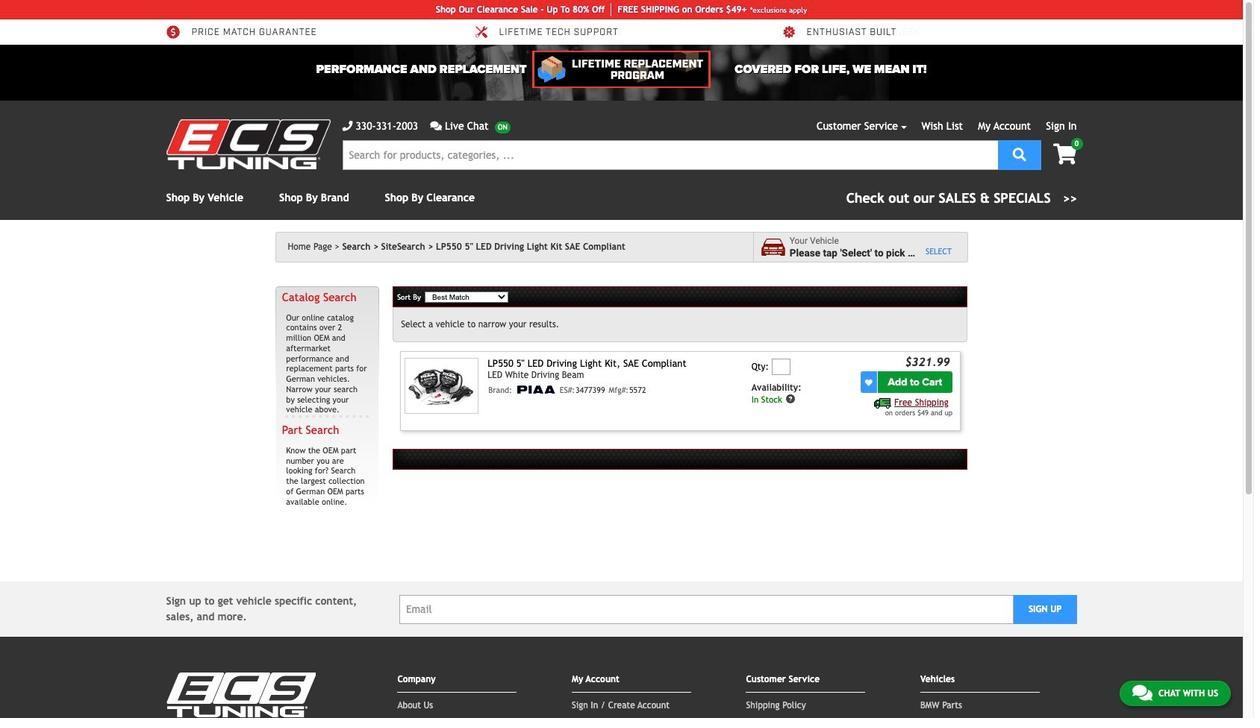 Task type: describe. For each thing, give the bounding box(es) containing it.
Email email field
[[399, 595, 1014, 625]]

lifetime replacement program banner image
[[533, 51, 710, 88]]

shopping cart image
[[1053, 144, 1077, 165]]

piaa - corporate logo image
[[515, 386, 556, 394]]

phone image
[[342, 121, 353, 131]]

Search text field
[[342, 140, 998, 170]]

es#3477399 - 5572 - lp550 5" led driving light kit, sae compliant - led white driving beam - piaa - audi bmw volkswagen mercedes benz mini porsche image
[[404, 358, 479, 414]]

0 vertical spatial comments image
[[430, 121, 442, 131]]

2 ecs tuning image from the top
[[166, 673, 315, 718]]



Task type: vqa. For each thing, say whether or not it's contained in the screenshot.
question sign image
yes



Task type: locate. For each thing, give the bounding box(es) containing it.
None text field
[[772, 359, 790, 375]]

0 horizontal spatial comments image
[[430, 121, 442, 131]]

add to wish list image
[[865, 379, 873, 387]]

question sign image
[[785, 394, 795, 405]]

1 ecs tuning image from the top
[[166, 119, 330, 169]]

search image
[[1013, 147, 1026, 161]]

0 vertical spatial ecs tuning image
[[166, 119, 330, 169]]

1 horizontal spatial comments image
[[1132, 685, 1153, 702]]

free shipping image
[[874, 399, 892, 409]]

ecs tuning image
[[166, 119, 330, 169], [166, 673, 315, 718]]

1 vertical spatial ecs tuning image
[[166, 673, 315, 718]]

1 vertical spatial comments image
[[1132, 685, 1153, 702]]

comments image
[[430, 121, 442, 131], [1132, 685, 1153, 702]]



